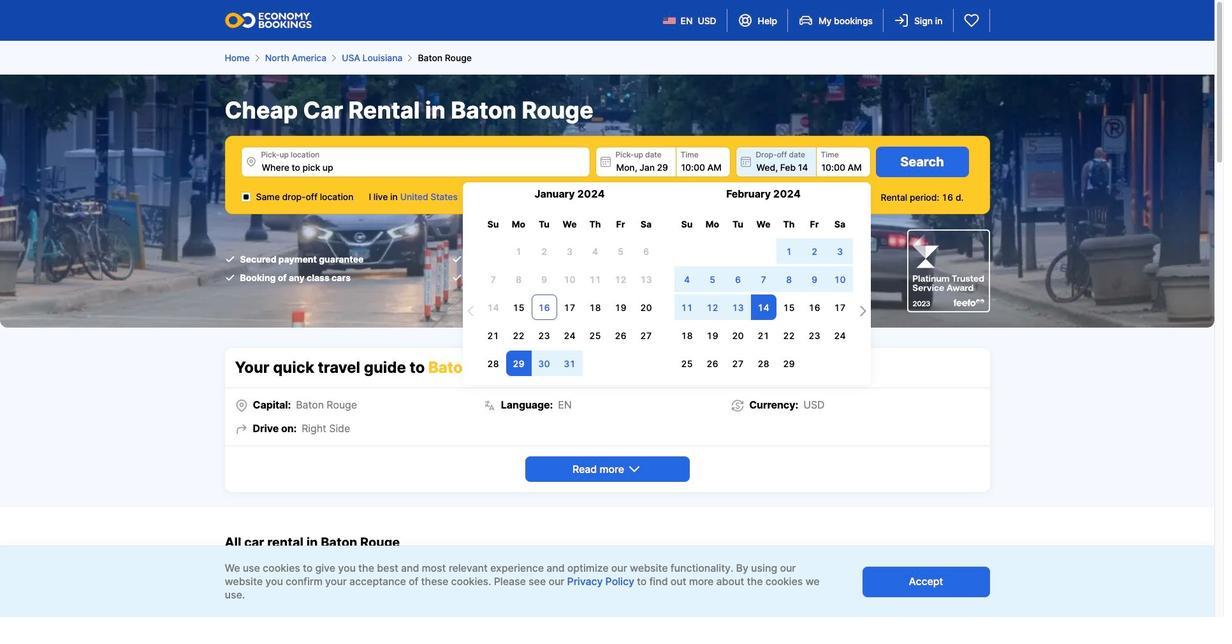 Task type: vqa. For each thing, say whether or not it's contained in the screenshot.
Tue Feb 20 2024 CELL
yes



Task type: describe. For each thing, give the bounding box(es) containing it.
wed jan 17 2024 cell
[[557, 295, 582, 320]]

Where to pick up text field
[[241, 147, 590, 177]]

icon image
[[246, 589, 259, 602]]

fri jan 19 2024 cell
[[608, 295, 633, 320]]

wed jan 24 2024 cell
[[557, 323, 582, 348]]

thu feb 08 2024 cell
[[776, 267, 802, 292]]

sun jan 21 2024 cell
[[480, 323, 506, 348]]

1 row group from the left
[[480, 237, 659, 377]]

mon jan 22 2024 cell
[[506, 323, 531, 348]]

sat jan 20 2024 cell
[[633, 295, 659, 320]]

fri feb 23 2024 cell
[[802, 323, 827, 348]]

thu feb 15 2024 cell
[[776, 295, 802, 320]]

thu feb 22 2024 cell
[[776, 323, 802, 348]]

tue feb 06 2024 cell
[[725, 267, 751, 292]]

wed feb 07 2024 cell
[[751, 267, 776, 292]]

mon feb 26 2024 cell
[[700, 351, 725, 376]]

sat feb 03 2024 cell
[[827, 238, 853, 264]]

thu jan 25 2024 cell
[[582, 323, 608, 348]]

thu feb 01 2024 cell
[[776, 238, 802, 264]]

sun feb 25 2024 cell
[[674, 351, 700, 376]]

2 grid from the left
[[674, 187, 853, 377]]

sat feb 24 2024 cell
[[827, 323, 853, 348]]

sun feb 18 2024 cell
[[674, 323, 700, 348]]

thu jan 18 2024 cell
[[582, 295, 608, 320]]



Task type: locate. For each thing, give the bounding box(es) containing it.
sun feb 04 2024 cell
[[674, 267, 700, 292]]

sun jan 28 2024 cell
[[480, 351, 506, 376]]

row group
[[480, 237, 659, 377], [674, 237, 853, 377]]

thu feb 29 2024 cell
[[776, 351, 802, 376]]

tue jan 16 2024 cell
[[531, 295, 557, 320]]

1 grid from the left
[[480, 187, 659, 377]]

tue feb 27 2024 cell
[[725, 351, 751, 376]]

tue jan 23 2024 cell
[[531, 323, 557, 348]]

fri jan 26 2024 cell
[[608, 323, 633, 348]]

None text field
[[595, 147, 676, 177], [676, 147, 730, 177], [816, 147, 871, 177], [595, 147, 676, 177], [676, 147, 730, 177], [816, 147, 871, 177]]

wed jan 31 2024 cell
[[557, 351, 582, 376]]

wed feb 14 2024 cell
[[751, 295, 776, 320]]

mon feb 05 2024 cell
[[700, 267, 725, 292]]

tue feb 13 2024 cell
[[725, 295, 751, 320]]

sun feb 11 2024 cell
[[674, 295, 700, 320]]

mon feb 12 2024 cell
[[700, 295, 725, 320]]

sat feb 17 2024 cell
[[827, 295, 853, 320]]

0 horizontal spatial grid
[[480, 187, 659, 377]]

mon jan 15 2024 cell
[[506, 295, 531, 320]]

sat jan 27 2024 cell
[[633, 323, 659, 348]]

1 horizontal spatial row group
[[674, 237, 853, 377]]

None text field
[[735, 147, 816, 177]]

sat feb 10 2024 cell
[[827, 267, 853, 292]]

1 horizontal spatial grid
[[674, 187, 853, 377]]

fri feb 16 2024 cell
[[802, 295, 827, 320]]

row
[[480, 214, 659, 237], [674, 214, 853, 237], [480, 237, 659, 265], [674, 237, 853, 265], [480, 265, 659, 293], [674, 265, 853, 293], [480, 293, 659, 321], [674, 293, 853, 321], [480, 321, 659, 349], [674, 321, 853, 349], [480, 349, 659, 377], [674, 349, 853, 377]]

mon jan 29 2024 cell
[[506, 351, 531, 376]]

wed feb 21 2024 cell
[[751, 323, 776, 348]]

grid
[[480, 187, 659, 377], [674, 187, 853, 377]]

tue jan 30 2024 cell
[[531, 351, 557, 376]]

mon feb 19 2024 cell
[[700, 323, 725, 348]]

tue feb 20 2024 cell
[[725, 323, 751, 348]]

0 horizontal spatial row group
[[480, 237, 659, 377]]

2 row group from the left
[[674, 237, 853, 377]]

fri feb 09 2024 cell
[[802, 267, 827, 292]]

fri feb 02 2024 cell
[[802, 238, 827, 264]]

wed feb 28 2024 cell
[[751, 351, 776, 376]]



